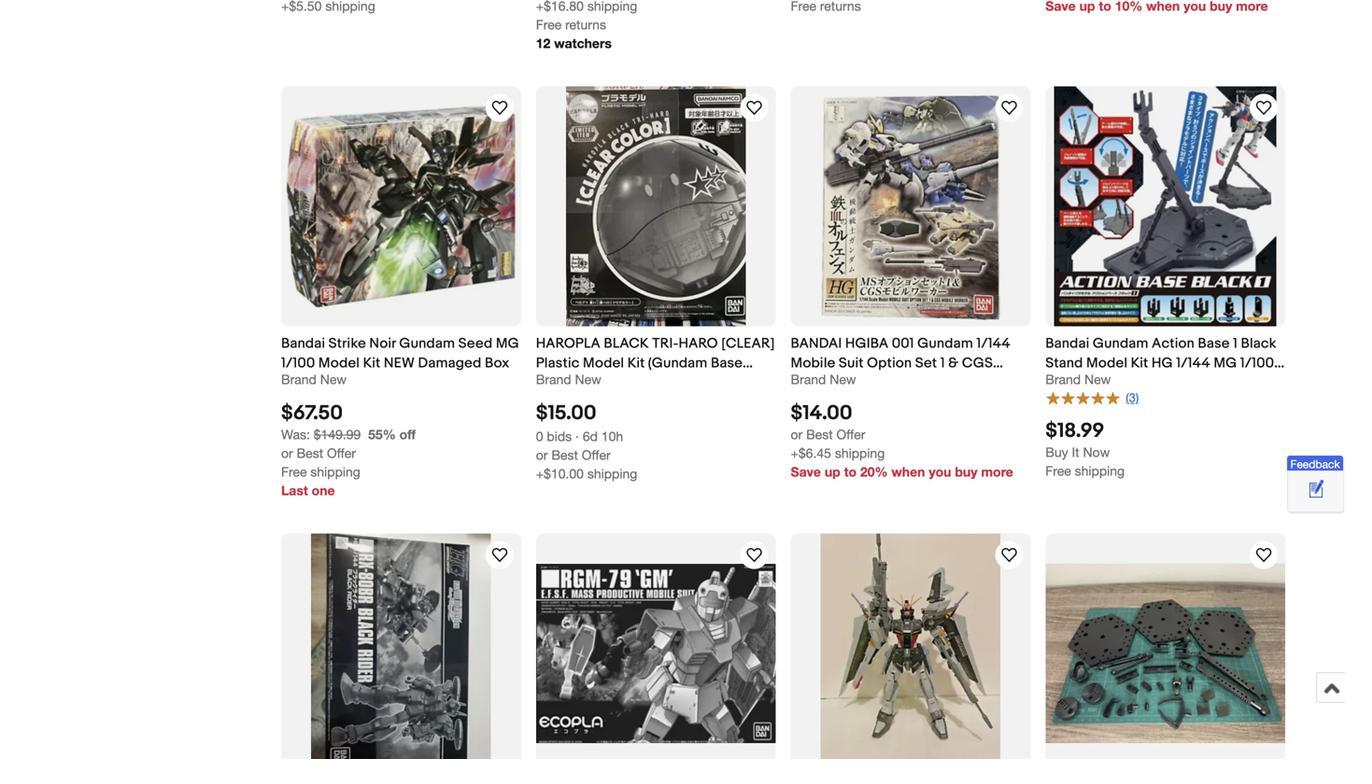 Task type: vqa. For each thing, say whether or not it's contained in the screenshot.
2nd Bose
no



Task type: describe. For each thing, give the bounding box(es) containing it.
brand new for $14.00
[[791, 372, 856, 387]]

$149.99
[[314, 427, 361, 443]]

hg
[[1152, 355, 1174, 372]]

buy
[[1046, 445, 1069, 460]]

shipping inside $14.00 or best offer +$6.45 shipping save up to 20% when you buy more
[[835, 446, 885, 461]]

bandai strike noir gundam seed mg 1/100 model kit new damaged box image
[[281, 87, 521, 327]]

bandai strike noir gundam seed mg 1/100 model kit new damaged box brand new
[[281, 335, 519, 387]]

offer inside $15.00 0 bids · 6d 10h or best offer +$10.00 shipping
[[582, 448, 611, 463]]

mg inside bandai strike noir gundam seed mg 1/100 model kit new damaged box brand new
[[496, 335, 519, 352]]

1 mobile from the top
[[791, 355, 836, 372]]

it
[[1072, 445, 1080, 460]]

kit for strike
[[363, 355, 381, 372]]

tri-
[[652, 335, 679, 352]]

$67.50
[[281, 401, 343, 426]]

001
[[892, 335, 915, 352]]

12
[[536, 36, 551, 51]]

best inside $15.00 0 bids · 6d 10h or best offer +$10.00 shipping
[[552, 448, 578, 463]]

1 inside bandai gundam action base 1 black stand model kit hg 1/144 mg 1/100 in stock
[[1234, 335, 1238, 352]]

kit inside bandai hgiba 001 gundam 1/144 mobile suit option set 1 & cgs mobile worker kit
[[888, 375, 906, 391]]

or inside $15.00 0 bids · 6d 10h or best offer +$10.00 shipping
[[536, 448, 548, 463]]

haropla black tri-haro [clear] plastic model kit (gundam base limited) heading
[[536, 335, 775, 391]]

bandai hgiba 001 gundam 1/144 mobile suit option set 1 & cgs mobile worker kit heading
[[791, 335, 1011, 391]]

&
[[949, 355, 959, 372]]

set
[[916, 355, 938, 372]]

kit (gundam
[[628, 355, 708, 372]]

worker
[[839, 375, 885, 391]]

watch bandai mg 1/100 strike noir gundam - built + detailed - usa fast shipping image
[[998, 544, 1021, 567]]

watch hg uc p-bandai black rider gundam plastic model kit new image
[[489, 544, 511, 567]]

haropla
[[536, 335, 601, 352]]

buy
[[955, 465, 978, 480]]

bandai
[[791, 335, 842, 352]]

option
[[867, 355, 912, 372]]

bids
[[547, 429, 572, 444]]

or inside $14.00 or best offer +$6.45 shipping save up to 20% when you buy more
[[791, 427, 803, 443]]

model for new
[[319, 355, 360, 372]]

bandai for 1/100
[[281, 335, 325, 352]]

when
[[892, 465, 926, 480]]

mg inside bandai gundam action base 1 black stand model kit hg 1/144 mg 1/100 in stock
[[1214, 355, 1238, 372]]

hgiba
[[846, 335, 889, 352]]

$14.00
[[791, 401, 853, 426]]

haropla black tri-haro [clear] plastic model kit (gundam base limited)
[[536, 335, 775, 391]]

brand for bandai gundam action base 1 black stand model kit hg 1/144 mg 1/100 in stock
[[1046, 372, 1081, 387]]

brand for bandai hgiba 001 gundam 1/144 mobile suit option set 1 & cgs mobile worker kit
[[791, 372, 826, 387]]

20%
[[861, 465, 888, 480]]

up
[[825, 465, 841, 480]]

black
[[1242, 335, 1277, 352]]

haropla black tri-haro [clear] plastic model kit (gundam base limited) image
[[566, 87, 746, 327]]

base inside bandai gundam action base 1 black stand model kit hg 1/144 mg 1/100 in stock
[[1198, 335, 1230, 352]]

bandai hgiba 001 gundam 1/144 mobile suit option set 1 & cgs mobile worker kit
[[791, 335, 1011, 391]]

10h
[[602, 429, 623, 444]]

1/144 inside bandai hgiba 001 gundam 1/144 mobile suit option set 1 & cgs mobile worker kit
[[977, 335, 1011, 352]]

watch bandai action base 4 (black) plastic model add-on kit - (used) image
[[1253, 544, 1276, 567]]

damaged
[[418, 355, 482, 372]]

off
[[400, 427, 416, 443]]

bandai strike noir gundam seed mg 1/100 model kit new damaged box link
[[281, 334, 521, 372]]

box
[[485, 355, 510, 372]]

·
[[576, 429, 579, 444]]

kit for gundam
[[1131, 355, 1149, 372]]

2 mobile from the top
[[791, 375, 836, 391]]

stand
[[1046, 355, 1084, 372]]

3 brand new from the left
[[1046, 372, 1111, 387]]

watch bandai gundam action base 1 black stand model kit hg 1/144 mg 1/100 in stock image
[[1253, 97, 1276, 119]]

shipping inside $67.50 was: $149.99 55% off or best offer free shipping last one
[[311, 465, 361, 480]]

bandai gundam action base 1 black stand model kit hg 1/144 mg 1/100 in stock link
[[1046, 334, 1286, 391]]

new inside bandai strike noir gundam seed mg 1/100 model kit new damaged box brand new
[[320, 372, 347, 387]]

suit
[[839, 355, 864, 372]]

you
[[929, 465, 952, 480]]

$15.00
[[536, 401, 597, 426]]

brand new for $15.00
[[536, 372, 602, 387]]

returns
[[566, 17, 606, 32]]

watchers
[[554, 36, 612, 51]]

to
[[844, 465, 857, 480]]

free inside $18.99 buy it now free shipping
[[1046, 463, 1072, 479]]

watch haropla black tri-haro [clear] plastic model kit (gundam base limited) image
[[743, 97, 766, 119]]

shipping inside $15.00 0 bids · 6d 10h or best offer +$10.00 shipping
[[588, 466, 638, 482]]



Task type: locate. For each thing, give the bounding box(es) containing it.
2 brand new from the left
[[791, 372, 856, 387]]

base right action on the top of the page
[[1198, 335, 1230, 352]]

2 horizontal spatial kit
[[1131, 355, 1149, 372]]

new up $14.00
[[830, 372, 856, 387]]

mobile down 'bandai'
[[791, 355, 836, 372]]

brand new
[[536, 372, 602, 387], [791, 372, 856, 387], [1046, 372, 1111, 387]]

1/100
[[281, 355, 315, 372], [1241, 355, 1275, 372]]

model down black
[[583, 355, 624, 372]]

or
[[791, 427, 803, 443], [281, 446, 293, 461], [536, 448, 548, 463]]

bandai hgiba 001 gundam 1/144 mobile suit option set 1 & cgs mobile worker kit image
[[813, 87, 1009, 327]]

brand up (3) link
[[1046, 372, 1081, 387]]

0 vertical spatial 1/144
[[977, 335, 1011, 352]]

2 horizontal spatial free
[[1046, 463, 1072, 479]]

1/144 inside bandai gundam action base 1 black stand model kit hg 1/144 mg 1/100 in stock
[[1177, 355, 1211, 372]]

1 vertical spatial mg
[[1214, 355, 1238, 372]]

1 horizontal spatial offer
[[582, 448, 611, 463]]

new down strike
[[320, 372, 347, 387]]

2 horizontal spatial or
[[791, 427, 803, 443]]

1 bandai from the left
[[281, 335, 325, 352]]

$18.99
[[1046, 419, 1105, 443]]

free returns 12 watchers
[[536, 17, 612, 51]]

1 1/100 from the left
[[281, 355, 315, 372]]

new for haropla black tri-haro [clear] plastic model kit (gundam base limited)
[[575, 372, 602, 387]]

1/144
[[977, 335, 1011, 352], [1177, 355, 1211, 372]]

bandai gundam action base 1 black stand model kit hg 1/144 mg 1/100 in stock
[[1046, 335, 1277, 391]]

or up +$6.45
[[791, 427, 803, 443]]

1 left black
[[1234, 335, 1238, 352]]

shipping up one
[[311, 465, 361, 480]]

or inside $67.50 was: $149.99 55% off or best offer free shipping last one
[[281, 446, 293, 461]]

0 vertical spatial mobile
[[791, 355, 836, 372]]

3 model from the left
[[1087, 355, 1128, 372]]

brand new up (3) link
[[1046, 372, 1111, 387]]

1 left "&"
[[941, 355, 946, 372]]

2 horizontal spatial brand new
[[1046, 372, 1111, 387]]

base inside haropla black tri-haro [clear] plastic model kit (gundam base limited)
[[711, 355, 743, 372]]

one
[[312, 483, 335, 499]]

0 horizontal spatial model
[[319, 355, 360, 372]]

0 horizontal spatial brand new
[[536, 372, 602, 387]]

gundam up damaged
[[399, 335, 455, 352]]

shipping down now
[[1075, 463, 1125, 479]]

model
[[319, 355, 360, 372], [583, 355, 624, 372], [1087, 355, 1128, 372]]

feedback
[[1291, 458, 1341, 471]]

1 model from the left
[[319, 355, 360, 372]]

$18.99 buy it now free shipping
[[1046, 419, 1125, 479]]

gundam
[[399, 335, 455, 352], [918, 335, 974, 352], [1093, 335, 1149, 352]]

2 new from the left
[[575, 372, 602, 387]]

offer inside $14.00 or best offer +$6.45 shipping save up to 20% when you buy more
[[837, 427, 866, 443]]

bandai gundam action base 1 black stand model kit hg 1/144 mg 1/100 in stock heading
[[1046, 335, 1285, 391]]

shipping
[[835, 446, 885, 461], [1075, 463, 1125, 479], [311, 465, 361, 480], [588, 466, 638, 482]]

bandai gundam action base 1 black stand model kit hg 1/144 mg 1/100 in stock image
[[1055, 87, 1277, 327]]

bandai inside bandai gundam action base 1 black stand model kit hg 1/144 mg 1/100 in stock
[[1046, 335, 1090, 352]]

1
[[1234, 335, 1238, 352], [941, 355, 946, 372]]

gundam up "&"
[[918, 335, 974, 352]]

cgs
[[962, 355, 993, 372]]

offer inside $67.50 was: $149.99 55% off or best offer free shipping last one
[[327, 446, 356, 461]]

bandai action base 4 (black) plastic model add-on kit - (used) image
[[1046, 564, 1286, 744]]

1 horizontal spatial brand new
[[791, 372, 856, 387]]

haropla black tri-haro [clear] plastic model kit (gundam base limited) link
[[536, 334, 776, 391]]

1 brand from the left
[[281, 372, 317, 387]]

best up +$10.00
[[552, 448, 578, 463]]

gundam for &
[[918, 335, 974, 352]]

new up (3) link
[[1085, 372, 1111, 387]]

0
[[536, 429, 543, 444]]

0 horizontal spatial best
[[297, 446, 323, 461]]

2 bandai from the left
[[1046, 335, 1090, 352]]

new up $15.00
[[575, 372, 602, 387]]

1 horizontal spatial 1
[[1234, 335, 1238, 352]]

free
[[536, 17, 562, 32], [1046, 463, 1072, 479], [281, 465, 307, 480]]

offer down 6d
[[582, 448, 611, 463]]

(3) link
[[1046, 389, 1139, 406]]

0 horizontal spatial bandai
[[281, 335, 325, 352]]

2 horizontal spatial best
[[807, 427, 833, 443]]

or down was:
[[281, 446, 293, 461]]

1 inside bandai hgiba 001 gundam 1/144 mobile suit option set 1 & cgs mobile worker kit
[[941, 355, 946, 372]]

free up 12
[[536, 17, 562, 32]]

best down was:
[[297, 446, 323, 461]]

free inside $67.50 was: $149.99 55% off or best offer free shipping last one
[[281, 465, 307, 480]]

base
[[1198, 335, 1230, 352], [711, 355, 743, 372]]

free up last
[[281, 465, 307, 480]]

gundam inside bandai hgiba 001 gundam 1/144 mobile suit option set 1 & cgs mobile worker kit
[[918, 335, 974, 352]]

0 horizontal spatial 1/144
[[977, 335, 1011, 352]]

+$6.45
[[791, 446, 832, 461]]

offer down $149.99
[[327, 446, 356, 461]]

watch bandai hgiba 001 gundam 1/144 mobile suit option set 1 & cgs mobile worker kit image
[[998, 97, 1021, 119]]

new for bandai hgiba 001 gundam 1/144 mobile suit option set 1 & cgs mobile worker kit
[[830, 372, 856, 387]]

kit left hg
[[1131, 355, 1149, 372]]

new for bandai gundam action base 1 black stand model kit hg 1/144 mg 1/100 in stock
[[1085, 372, 1111, 387]]

2 brand from the left
[[536, 372, 572, 387]]

save
[[791, 465, 821, 480]]

0 horizontal spatial offer
[[327, 446, 356, 461]]

1 brand new from the left
[[536, 372, 602, 387]]

seed
[[458, 335, 493, 352]]

now
[[1084, 445, 1110, 460]]

0 vertical spatial base
[[1198, 335, 1230, 352]]

0 horizontal spatial 1
[[941, 355, 946, 372]]

$14.00 or best offer +$6.45 shipping save up to 20% when you buy more
[[791, 401, 1014, 480]]

1 horizontal spatial or
[[536, 448, 548, 463]]

1/100 inside bandai gundam action base 1 black stand model kit hg 1/144 mg 1/100 in stock
[[1241, 355, 1275, 372]]

0 horizontal spatial mg
[[496, 335, 519, 352]]

best inside $67.50 was: $149.99 55% off or best offer free shipping last one
[[297, 446, 323, 461]]

plastic
[[536, 355, 580, 372]]

in
[[1046, 375, 1060, 391]]

last
[[281, 483, 308, 499]]

bandai hgiba 001 gundam 1/144 mobile suit option set 1 & cgs mobile worker kit link
[[791, 334, 1031, 391]]

black
[[604, 335, 649, 352]]

model for in
[[1087, 355, 1128, 372]]

offer
[[837, 427, 866, 443], [327, 446, 356, 461], [582, 448, 611, 463]]

1 vertical spatial 1/144
[[1177, 355, 1211, 372]]

0 horizontal spatial or
[[281, 446, 293, 461]]

1/100 down black
[[1241, 355, 1275, 372]]

bandai
[[281, 335, 325, 352], [1046, 335, 1090, 352]]

bandai mg 1/100 strike noir gundam - built + detailed - usa fast shipping image
[[821, 534, 1001, 760]]

3 gundam from the left
[[1093, 335, 1149, 352]]

brand up $14.00
[[791, 372, 826, 387]]

3 brand from the left
[[791, 372, 826, 387]]

brand up $15.00
[[536, 372, 572, 387]]

0 horizontal spatial free
[[281, 465, 307, 480]]

shipping down 10h
[[588, 466, 638, 482]]

55%
[[368, 427, 396, 443]]

brand
[[281, 372, 317, 387], [536, 372, 572, 387], [791, 372, 826, 387], [1046, 372, 1081, 387]]

1 horizontal spatial free
[[536, 17, 562, 32]]

hg uc p-bandai black rider gundam plastic model kit new image
[[311, 534, 491, 760]]

1 horizontal spatial mg
[[1214, 355, 1238, 372]]

bandai up stand on the right of page
[[1046, 335, 1090, 352]]

1 horizontal spatial base
[[1198, 335, 1230, 352]]

or down 0
[[536, 448, 548, 463]]

free inside 'free returns 12 watchers'
[[536, 17, 562, 32]]

mg right hg
[[1214, 355, 1238, 372]]

limited)
[[536, 375, 588, 391]]

2 horizontal spatial offer
[[837, 427, 866, 443]]

+$10.00
[[536, 466, 584, 482]]

base down [clear]
[[711, 355, 743, 372]]

bandai strike noir gundam seed mg 1/100 model kit new damaged box heading
[[281, 335, 519, 372]]

more
[[982, 465, 1014, 480]]

1 vertical spatial mobile
[[791, 375, 836, 391]]

3 new from the left
[[830, 372, 856, 387]]

best up +$6.45
[[807, 427, 833, 443]]

1 horizontal spatial 1/144
[[1177, 355, 1211, 372]]

1 horizontal spatial best
[[552, 448, 578, 463]]

1/100 up '$67.50'
[[281, 355, 315, 372]]

shipping inside $18.99 buy it now free shipping
[[1075, 463, 1125, 479]]

0 vertical spatial mg
[[496, 335, 519, 352]]

$67.50 was: $149.99 55% off or best offer free shipping last one
[[281, 401, 416, 499]]

brand up '$67.50'
[[281, 372, 317, 387]]

2 model from the left
[[583, 355, 624, 372]]

brand inside bandai strike noir gundam seed mg 1/100 model kit new damaged box brand new
[[281, 372, 317, 387]]

0 horizontal spatial base
[[711, 355, 743, 372]]

1 horizontal spatial gundam
[[918, 335, 974, 352]]

mobile
[[791, 355, 836, 372], [791, 375, 836, 391]]

watch bandai hguc gundam ecopla rgm-79 gm hg 1/144 scale model kit usa seller image
[[743, 544, 766, 567]]

mobile up $14.00
[[791, 375, 836, 391]]

model inside bandai strike noir gundam seed mg 1/100 model kit new damaged box brand new
[[319, 355, 360, 372]]

model inside bandai gundam action base 1 black stand model kit hg 1/144 mg 1/100 in stock
[[1087, 355, 1128, 372]]

2 gundam from the left
[[918, 335, 974, 352]]

4 new from the left
[[1085, 372, 1111, 387]]

$15.00 0 bids · 6d 10h or best offer +$10.00 shipping
[[536, 401, 638, 482]]

was:
[[281, 427, 310, 443]]

bandai inside bandai strike noir gundam seed mg 1/100 model kit new damaged box brand new
[[281, 335, 325, 352]]

1 gundam from the left
[[399, 335, 455, 352]]

kit inside bandai gundam action base 1 black stand model kit hg 1/144 mg 1/100 in stock
[[1131, 355, 1149, 372]]

free down buy
[[1046, 463, 1072, 479]]

kit
[[363, 355, 381, 372], [1131, 355, 1149, 372], [888, 375, 906, 391]]

gundam for damaged
[[399, 335, 455, 352]]

gundam up stock
[[1093, 335, 1149, 352]]

none text field containing was:
[[281, 427, 361, 443]]

0 vertical spatial 1
[[1234, 335, 1238, 352]]

1/100 inside bandai strike noir gundam seed mg 1/100 model kit new damaged box brand new
[[281, 355, 315, 372]]

shipping up the to
[[835, 446, 885, 461]]

1/144 up cgs on the right top
[[977, 335, 1011, 352]]

bandai left strike
[[281, 335, 325, 352]]

bandai for stand
[[1046, 335, 1090, 352]]

2 horizontal spatial gundam
[[1093, 335, 1149, 352]]

1 new from the left
[[320, 372, 347, 387]]

model down strike
[[319, 355, 360, 372]]

gundam inside bandai strike noir gundam seed mg 1/100 model kit new damaged box brand new
[[399, 335, 455, 352]]

offer down $14.00
[[837, 427, 866, 443]]

brand new up $15.00
[[536, 372, 602, 387]]

strike
[[329, 335, 366, 352]]

mg
[[496, 335, 519, 352], [1214, 355, 1238, 372]]

2 horizontal spatial model
[[1087, 355, 1128, 372]]

mg up "box"
[[496, 335, 519, 352]]

new
[[384, 355, 415, 372]]

brand new up $14.00
[[791, 372, 856, 387]]

4 brand from the left
[[1046, 372, 1081, 387]]

1 horizontal spatial kit
[[888, 375, 906, 391]]

gundam inside bandai gundam action base 1 black stand model kit hg 1/144 mg 1/100 in stock
[[1093, 335, 1149, 352]]

action
[[1152, 335, 1195, 352]]

1/144 down action on the top of the page
[[1177, 355, 1211, 372]]

model up stock
[[1087, 355, 1128, 372]]

kit down option
[[888, 375, 906, 391]]

kit down noir
[[363, 355, 381, 372]]

brand for haropla black tri-haro [clear] plastic model kit (gundam base limited)
[[536, 372, 572, 387]]

0 horizontal spatial gundam
[[399, 335, 455, 352]]

6d
[[583, 429, 598, 444]]

noir
[[370, 335, 396, 352]]

best inside $14.00 or best offer +$6.45 shipping save up to 20% when you buy more
[[807, 427, 833, 443]]

bandai hguc gundam ecopla rgm-79 gm hg 1/144 scale model kit usa seller image
[[536, 565, 776, 744]]

0 horizontal spatial 1/100
[[281, 355, 315, 372]]

1 vertical spatial 1
[[941, 355, 946, 372]]

watch bandai strike noir gundam seed mg 1/100 model kit new damaged box image
[[489, 97, 511, 119]]

stock
[[1063, 375, 1110, 391]]

(3)
[[1126, 391, 1139, 405]]

best
[[807, 427, 833, 443], [297, 446, 323, 461], [552, 448, 578, 463]]

1 horizontal spatial model
[[583, 355, 624, 372]]

1 vertical spatial base
[[711, 355, 743, 372]]

kit inside bandai strike noir gundam seed mg 1/100 model kit new damaged box brand new
[[363, 355, 381, 372]]

1 horizontal spatial bandai
[[1046, 335, 1090, 352]]

model inside haropla black tri-haro [clear] plastic model kit (gundam base limited)
[[583, 355, 624, 372]]

0 horizontal spatial kit
[[363, 355, 381, 372]]

new
[[320, 372, 347, 387], [575, 372, 602, 387], [830, 372, 856, 387], [1085, 372, 1111, 387]]

1 horizontal spatial 1/100
[[1241, 355, 1275, 372]]

None text field
[[281, 427, 361, 443]]

2 1/100 from the left
[[1241, 355, 1275, 372]]

[clear]
[[722, 335, 775, 352]]

haro
[[679, 335, 718, 352]]



